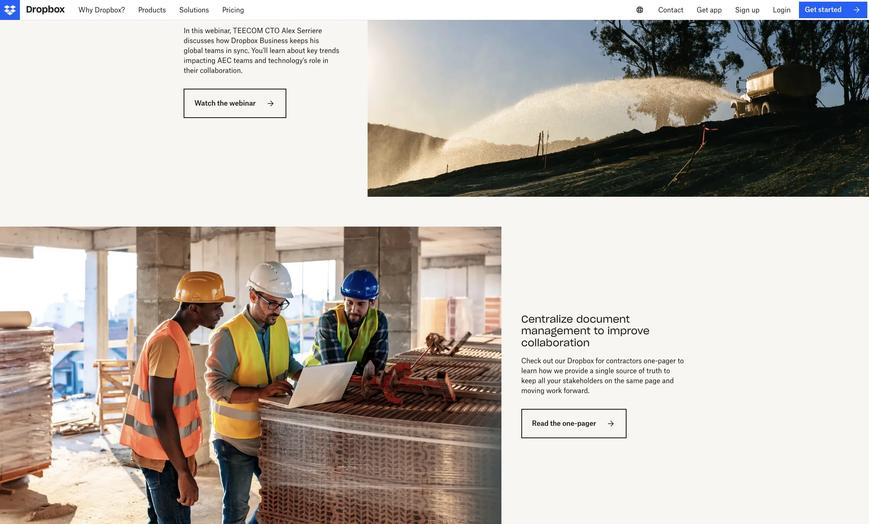 Task type: describe. For each thing, give the bounding box(es) containing it.
empowering
[[184, 6, 248, 19]]

2 vertical spatial teams
[[234, 56, 253, 65]]

for
[[596, 357, 605, 365]]

and inside check out our dropbox for contractors one-pager to learn how we provide a single source of truth to keep all your stakeholders on the same page and moving work forward.
[[663, 377, 674, 385]]

started
[[819, 6, 842, 14]]

global
[[184, 47, 203, 55]]

serriere
[[297, 27, 322, 35]]

0 horizontal spatial pager
[[578, 420, 597, 428]]

watch the webinar
[[195, 99, 256, 108]]

our
[[556, 357, 566, 365]]

aec inside in this webinar, teecom cto alex serriere discusses how dropbox business keeps his global teams in sync. you'll learn about key trends impacting aec teams and technology's role in their collaboration.
[[217, 56, 232, 65]]

stakeholders
[[563, 377, 603, 385]]

we
[[554, 367, 563, 375]]

watch
[[195, 99, 216, 108]]

why dropbox?
[[78, 6, 125, 14]]

pricing link
[[216, 0, 251, 20]]

collaboration
[[522, 337, 590, 350]]

check out our dropbox for contractors one-pager to learn how we provide a single source of truth to keep all your stakeholders on the same page and moving work forward.
[[522, 357, 685, 395]]

business
[[260, 37, 288, 45]]

sign
[[736, 6, 750, 14]]

dropbox?
[[95, 6, 125, 14]]

sync.
[[234, 47, 250, 55]]

improve
[[608, 325, 650, 338]]

0 vertical spatial in
[[226, 47, 232, 55]]

get started link
[[800, 2, 868, 18]]

1 vertical spatial teams
[[205, 47, 224, 55]]

1 horizontal spatial to
[[664, 367, 671, 375]]

role
[[309, 56, 321, 65]]

login link
[[767, 0, 798, 20]]

your
[[548, 377, 561, 385]]

contact button
[[652, 0, 691, 20]]

products button
[[132, 0, 173, 20]]

discusses
[[184, 37, 214, 45]]

page
[[645, 377, 661, 385]]

out
[[544, 357, 554, 365]]

sign up link
[[729, 0, 767, 20]]

keep
[[522, 377, 537, 385]]

to inside the centralize document management to improve collaboration
[[594, 325, 605, 338]]

webinar,
[[205, 27, 231, 35]]

sign up
[[736, 6, 760, 14]]

management
[[522, 325, 591, 338]]

why dropbox? button
[[72, 0, 132, 20]]

watch the webinar link
[[184, 89, 287, 118]]

centralize
[[522, 313, 574, 326]]

impacting
[[184, 56, 216, 65]]

trends
[[320, 47, 340, 55]]

login
[[774, 6, 791, 14]]

the for centralize document management to improve collaboration
[[551, 420, 561, 428]]

same
[[627, 377, 644, 385]]

why
[[78, 6, 93, 14]]

up
[[752, 6, 760, 14]]

source
[[616, 367, 637, 375]]

document
[[577, 313, 630, 326]]

how inside check out our dropbox for contractors one-pager to learn how we provide a single source of truth to keep all your stakeholders on the same page and moving work forward.
[[539, 367, 553, 375]]

this
[[192, 27, 203, 35]]

keeps
[[290, 37, 308, 45]]

cto
[[265, 27, 280, 35]]

in this webinar, teecom cto alex serriere discusses how dropbox business keeps his global teams in sync. you'll learn about key trends impacting aec teams and technology's role in their collaboration.
[[184, 27, 340, 75]]

solutions button
[[173, 0, 216, 20]]

the for empowering aec teams
[[217, 99, 228, 108]]

about
[[287, 47, 305, 55]]

2 horizontal spatial teams
[[274, 6, 307, 19]]

read the one-pager
[[533, 420, 597, 428]]

three construction workers wearing hard hats and safety vests looking at a laptop image
[[0, 227, 502, 525]]



Task type: vqa. For each thing, say whether or not it's contained in the screenshot.
the rightmost learn
yes



Task type: locate. For each thing, give the bounding box(es) containing it.
and down you'll
[[255, 56, 267, 65]]

2 vertical spatial to
[[664, 367, 671, 375]]

1 horizontal spatial one-
[[644, 357, 658, 365]]

dropbox up sync.
[[231, 37, 258, 45]]

collaboration.
[[200, 66, 243, 75]]

the right 'on'
[[615, 377, 625, 385]]

0 vertical spatial the
[[217, 99, 228, 108]]

truth
[[647, 367, 663, 375]]

the right read
[[551, 420, 561, 428]]

1 vertical spatial to
[[678, 357, 685, 365]]

provide
[[565, 367, 589, 375]]

2 horizontal spatial the
[[615, 377, 625, 385]]

0 horizontal spatial learn
[[270, 47, 286, 55]]

in left sync.
[[226, 47, 232, 55]]

the inside watch the webinar link
[[217, 99, 228, 108]]

how inside in this webinar, teecom cto alex serriere discusses how dropbox business keeps his global teams in sync. you'll learn about key trends impacting aec teams and technology's role in their collaboration.
[[216, 37, 230, 45]]

and inside in this webinar, teecom cto alex serriere discusses how dropbox business keeps his global teams in sync. you'll learn about key trends impacting aec teams and technology's role in their collaboration.
[[255, 56, 267, 65]]

teams up alex
[[274, 6, 307, 19]]

key
[[307, 47, 318, 55]]

technology's
[[268, 56, 307, 65]]

aec up collaboration. on the left of the page
[[217, 56, 232, 65]]

learn
[[270, 47, 286, 55], [522, 367, 537, 375]]

1 vertical spatial pager
[[578, 420, 597, 428]]

1 vertical spatial in
[[323, 56, 329, 65]]

0 horizontal spatial get
[[697, 6, 709, 14]]

of
[[639, 367, 645, 375]]

dropbox
[[231, 37, 258, 45], [568, 357, 594, 365]]

2 vertical spatial the
[[551, 420, 561, 428]]

a truck spraying water on a field image
[[368, 0, 870, 197]]

the inside check out our dropbox for contractors one-pager to learn how we provide a single source of truth to keep all your stakeholders on the same page and moving work forward.
[[615, 377, 625, 385]]

how down webinar,
[[216, 37, 230, 45]]

webinar
[[230, 99, 256, 108]]

their
[[184, 66, 198, 75]]

0 horizontal spatial and
[[255, 56, 267, 65]]

learn up keep on the right of page
[[522, 367, 537, 375]]

0 vertical spatial learn
[[270, 47, 286, 55]]

0 horizontal spatial teams
[[205, 47, 224, 55]]

1 horizontal spatial and
[[663, 377, 674, 385]]

pager inside check out our dropbox for contractors one-pager to learn how we provide a single source of truth to keep all your stakeholders on the same page and moving work forward.
[[658, 357, 676, 365]]

1 horizontal spatial pager
[[658, 357, 676, 365]]

forward.
[[564, 387, 590, 395]]

1 horizontal spatial learn
[[522, 367, 537, 375]]

1 horizontal spatial dropbox
[[568, 357, 594, 365]]

0 horizontal spatial aec
[[217, 56, 232, 65]]

dropbox inside in this webinar, teecom cto alex serriere discusses how dropbox business keeps his global teams in sync. you'll learn about key trends impacting aec teams and technology's role in their collaboration.
[[231, 37, 258, 45]]

0 vertical spatial and
[[255, 56, 267, 65]]

read
[[533, 420, 549, 428]]

one- inside check out our dropbox for contractors one-pager to learn how we provide a single source of truth to keep all your stakeholders on the same page and moving work forward.
[[644, 357, 658, 365]]

0 horizontal spatial the
[[217, 99, 228, 108]]

1 vertical spatial one-
[[563, 420, 578, 428]]

teecom
[[233, 27, 263, 35]]

on
[[605, 377, 613, 385]]

how
[[216, 37, 230, 45], [539, 367, 553, 375]]

a
[[590, 367, 594, 375]]

aec
[[252, 6, 271, 19], [217, 56, 232, 65]]

2 horizontal spatial to
[[678, 357, 685, 365]]

aec up cto
[[252, 6, 271, 19]]

1 horizontal spatial aec
[[252, 6, 271, 19]]

one-
[[644, 357, 658, 365], [563, 420, 578, 428]]

0 horizontal spatial one-
[[563, 420, 578, 428]]

learn inside check out our dropbox for contractors one-pager to learn how we provide a single source of truth to keep all your stakeholders on the same page and moving work forward.
[[522, 367, 537, 375]]

0 vertical spatial teams
[[274, 6, 307, 19]]

pager up truth
[[658, 357, 676, 365]]

0 horizontal spatial in
[[226, 47, 232, 55]]

1 horizontal spatial the
[[551, 420, 561, 428]]

in
[[184, 27, 190, 35]]

alex
[[282, 27, 295, 35]]

to
[[594, 325, 605, 338], [678, 357, 685, 365], [664, 367, 671, 375]]

1 vertical spatial dropbox
[[568, 357, 594, 365]]

and
[[255, 56, 267, 65], [663, 377, 674, 385]]

get
[[806, 6, 817, 14], [697, 6, 709, 14]]

get app
[[697, 6, 722, 14]]

one- up truth
[[644, 357, 658, 365]]

1 vertical spatial the
[[615, 377, 625, 385]]

how down out
[[539, 367, 553, 375]]

products
[[138, 6, 166, 14]]

all
[[539, 377, 546, 385]]

you'll
[[251, 47, 268, 55]]

single
[[596, 367, 615, 375]]

in right role
[[323, 56, 329, 65]]

get for get started
[[806, 6, 817, 14]]

0 horizontal spatial how
[[216, 37, 230, 45]]

and right page
[[663, 377, 674, 385]]

work
[[547, 387, 562, 395]]

solutions
[[179, 6, 209, 14]]

0 vertical spatial pager
[[658, 357, 676, 365]]

the
[[217, 99, 228, 108], [615, 377, 625, 385], [551, 420, 561, 428]]

0 horizontal spatial to
[[594, 325, 605, 338]]

0 vertical spatial how
[[216, 37, 230, 45]]

centralize document management to improve collaboration
[[522, 313, 650, 350]]

check
[[522, 357, 542, 365]]

teams up impacting
[[205, 47, 224, 55]]

in
[[226, 47, 232, 55], [323, 56, 329, 65]]

get left started
[[806, 6, 817, 14]]

1 vertical spatial and
[[663, 377, 674, 385]]

dropbox inside check out our dropbox for contractors one-pager to learn how we provide a single source of truth to keep all your stakeholders on the same page and moving work forward.
[[568, 357, 594, 365]]

get app button
[[691, 0, 729, 20]]

1 vertical spatial learn
[[522, 367, 537, 375]]

his
[[310, 37, 319, 45]]

teams down sync.
[[234, 56, 253, 65]]

the inside "read the one-pager" link
[[551, 420, 561, 428]]

empowering aec teams
[[184, 6, 307, 19]]

pager down forward.
[[578, 420, 597, 428]]

0 vertical spatial aec
[[252, 6, 271, 19]]

pricing
[[222, 6, 244, 14]]

1 horizontal spatial in
[[323, 56, 329, 65]]

get for get app
[[697, 6, 709, 14]]

one- right read
[[563, 420, 578, 428]]

the right watch
[[217, 99, 228, 108]]

1 vertical spatial how
[[539, 367, 553, 375]]

learn inside in this webinar, teecom cto alex serriere discusses how dropbox business keeps his global teams in sync. you'll learn about key trends impacting aec teams and technology's role in their collaboration.
[[270, 47, 286, 55]]

1 horizontal spatial get
[[806, 6, 817, 14]]

contractors
[[607, 357, 642, 365]]

1 vertical spatial aec
[[217, 56, 232, 65]]

0 vertical spatial one-
[[644, 357, 658, 365]]

0 vertical spatial to
[[594, 325, 605, 338]]

1 horizontal spatial how
[[539, 367, 553, 375]]

dropbox up provide
[[568, 357, 594, 365]]

1 horizontal spatial teams
[[234, 56, 253, 65]]

teams
[[274, 6, 307, 19], [205, 47, 224, 55], [234, 56, 253, 65]]

get inside dropdown button
[[697, 6, 709, 14]]

get started
[[806, 6, 842, 14]]

contact
[[659, 6, 684, 14]]

pager
[[658, 357, 676, 365], [578, 420, 597, 428]]

moving
[[522, 387, 545, 395]]

read the one-pager link
[[522, 409, 627, 439]]

0 vertical spatial dropbox
[[231, 37, 258, 45]]

0 horizontal spatial dropbox
[[231, 37, 258, 45]]

get left app
[[697, 6, 709, 14]]

app
[[711, 6, 722, 14]]

learn down business
[[270, 47, 286, 55]]



